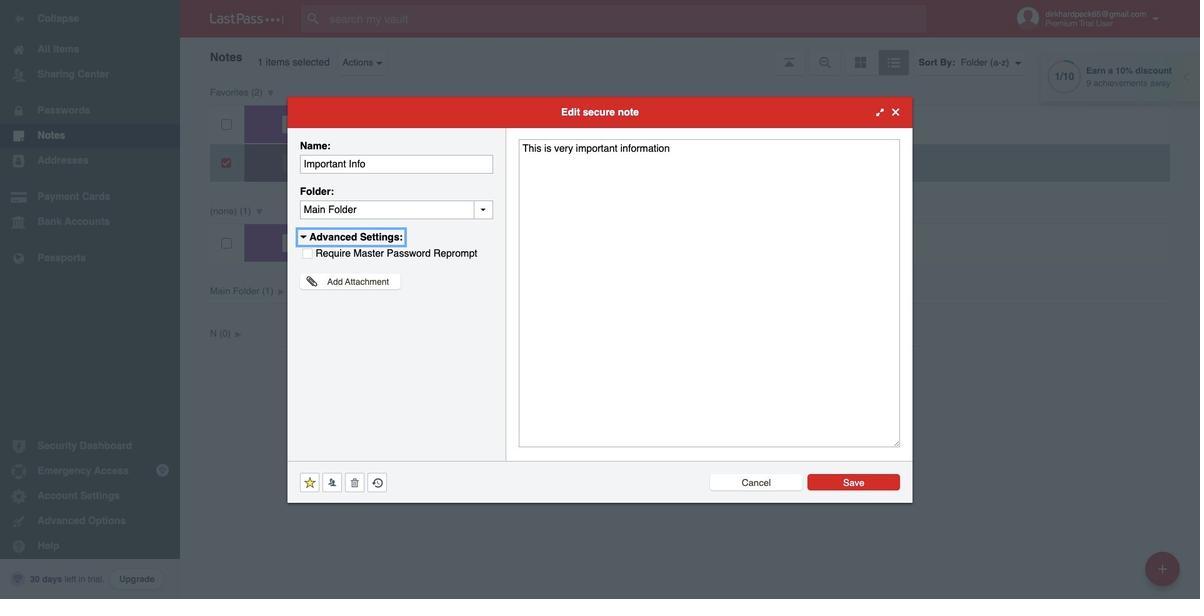 Task type: vqa. For each thing, say whether or not it's contained in the screenshot.
Vault options navigation
yes



Task type: locate. For each thing, give the bounding box(es) containing it.
Search search field
[[301, 5, 951, 33]]

new item image
[[1159, 565, 1168, 574]]

None text field
[[519, 139, 901, 447]]

search my vault text field
[[301, 5, 951, 33]]

dialog
[[288, 97, 913, 503]]

main content main content
[[180, 75, 1201, 347]]

lastpass image
[[210, 13, 284, 24]]

None text field
[[300, 155, 493, 174], [300, 200, 493, 219], [300, 155, 493, 174], [300, 200, 493, 219]]



Task type: describe. For each thing, give the bounding box(es) containing it.
main navigation navigation
[[0, 0, 180, 600]]

new item navigation
[[1141, 548, 1188, 600]]

vault options navigation
[[180, 38, 1201, 75]]



